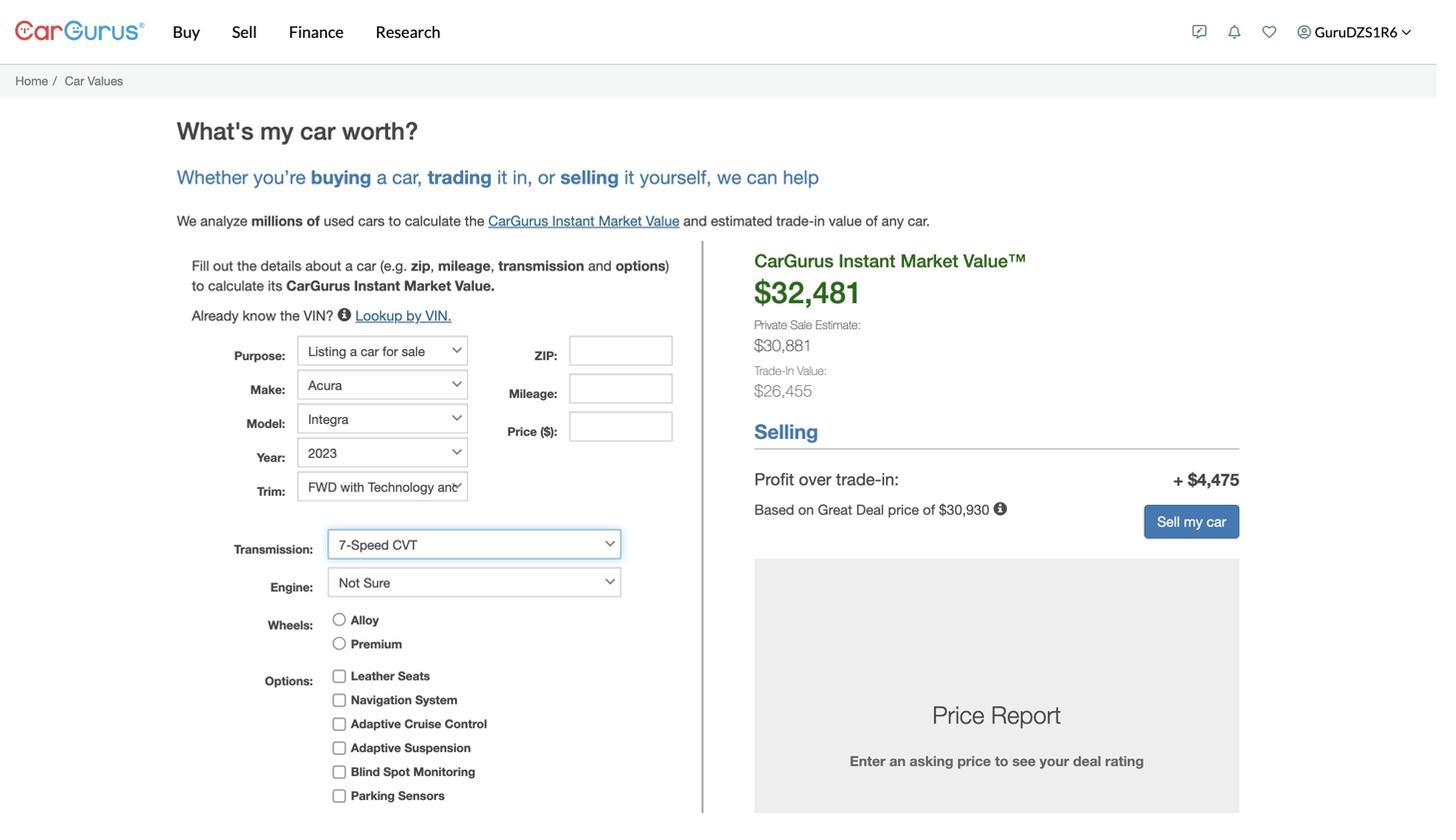 Task type: describe. For each thing, give the bounding box(es) containing it.
gurudzs1r6 menu
[[1183, 4, 1423, 60]]

Leather Seats checkbox
[[333, 670, 346, 683]]

seats
[[398, 669, 430, 683]]

wheels: group
[[192, 605, 677, 661]]

+
[[1174, 470, 1184, 490]]

private
[[755, 318, 788, 332]]

on
[[799, 502, 814, 518]]

the for vin?
[[280, 307, 300, 324]]

in,
[[513, 166, 533, 188]]

1 horizontal spatial to
[[389, 213, 401, 229]]

adaptive for adaptive cruise control
[[351, 717, 401, 731]]

the for details
[[237, 257, 257, 274]]

can
[[747, 166, 778, 188]]

in:
[[882, 470, 900, 490]]

report
[[992, 701, 1062, 729]]

we analyze millions of used cars to calculate the cargurus instant market value and estimated trade-in value of any car.
[[177, 213, 931, 229]]

asking
[[910, 754, 954, 770]]

$4,475
[[1189, 470, 1240, 490]]

cargurus for value.
[[286, 277, 350, 294]]

car for sell
[[1207, 514, 1227, 530]]

2 horizontal spatial the
[[465, 213, 485, 229]]

model:
[[247, 417, 285, 431]]

1 vertical spatial trade-
[[837, 470, 882, 490]]

analyze
[[200, 213, 248, 229]]

value
[[829, 213, 862, 229]]

lookup by vin.
[[356, 307, 452, 324]]

worth?
[[342, 116, 418, 145]]

blind spot monitoring
[[351, 765, 476, 779]]

know
[[243, 307, 276, 324]]

home
[[15, 74, 48, 88]]

price for price ($):
[[508, 425, 537, 439]]

car,
[[392, 166, 423, 188]]

lookup by vin. link
[[356, 307, 452, 324]]

whether you're buying a car, trading it in, or selling it yourself, we can help
[[177, 166, 820, 188]]

home link
[[15, 74, 48, 88]]

what's my car worth?
[[177, 116, 418, 145]]

make:
[[251, 383, 285, 397]]

sale
[[791, 318, 813, 332]]

lookup
[[356, 307, 403, 324]]

blind
[[351, 765, 380, 779]]

mileage:
[[509, 387, 558, 401]]

1 vertical spatial price
[[958, 754, 992, 770]]

adaptive for adaptive suspension
[[351, 741, 401, 755]]

already know the vin?
[[192, 307, 338, 324]]

Premium radio
[[333, 637, 346, 650]]

buy
[[173, 22, 200, 41]]

yourself,
[[640, 166, 712, 188]]

or
[[538, 166, 555, 188]]

Blind Spot Monitoring checkbox
[[333, 766, 346, 779]]

($):
[[541, 425, 558, 439]]

parking
[[351, 789, 395, 803]]

$32,481
[[755, 274, 863, 310]]

0 vertical spatial instant
[[552, 213, 595, 229]]

cargurus instant market value link
[[489, 213, 680, 229]]

Price ($): text field
[[570, 412, 673, 442]]

great
[[818, 502, 853, 518]]

what's
[[177, 116, 254, 145]]

trading
[[428, 166, 492, 188]]

leather
[[351, 669, 395, 683]]

home / car values
[[15, 74, 123, 88]]

adaptive cruise control
[[351, 717, 487, 731]]

help
[[783, 166, 820, 188]]

market for value.
[[404, 277, 451, 294]]

about
[[306, 257, 342, 274]]

price for price report
[[933, 701, 985, 729]]

price ($):
[[508, 425, 558, 439]]

based
[[755, 502, 795, 518]]

vin?
[[304, 307, 334, 324]]

chevron down image
[[1402, 27, 1412, 37]]

+ $4,475
[[1174, 470, 1240, 490]]

in
[[815, 213, 825, 229]]

estimate:
[[816, 318, 862, 332]]

0 horizontal spatial of
[[307, 213, 320, 229]]

vin.
[[426, 307, 452, 324]]

whether
[[177, 166, 248, 188]]

0 vertical spatial market
[[599, 213, 642, 229]]

gurudzs1r6
[[1316, 23, 1398, 40]]

selling
[[561, 166, 619, 188]]

cargurus for value™
[[755, 250, 834, 271]]

2 horizontal spatial of
[[923, 502, 936, 518]]

Adaptive Cruise Control checkbox
[[333, 718, 346, 731]]

its
[[268, 277, 283, 294]]

an
[[890, 754, 906, 770]]

wheels:
[[268, 618, 313, 632]]

price report
[[933, 701, 1062, 729]]

sensors
[[398, 789, 445, 803]]



Task type: locate. For each thing, give the bounding box(es) containing it.
calculate inside ) to calculate its
[[208, 277, 264, 294]]

my up you're
[[260, 116, 294, 145]]

it right "selling"
[[625, 166, 635, 188]]

1 vertical spatial car
[[357, 257, 377, 274]]

my for sell
[[1185, 514, 1203, 530]]

market down car.
[[901, 250, 959, 271]]

info sign image
[[994, 503, 1008, 517]]

enter an asking price to see your deal rating
[[850, 754, 1145, 770]]

over
[[799, 470, 832, 490]]

0 horizontal spatial trade-
[[777, 213, 815, 229]]

a inside whether you're buying a car, trading it in, or selling it yourself, we can help
[[377, 166, 387, 188]]

car up buying
[[300, 116, 335, 145]]

market inside cargurus instant market value™ $32,481 private sale estimate: $30,881 trade-in value: $26,455
[[901, 250, 959, 271]]

cargurus down the about
[[286, 277, 350, 294]]

Navigation System checkbox
[[333, 694, 346, 707]]

0 horizontal spatial instant
[[354, 277, 400, 294]]

1 horizontal spatial cargurus
[[489, 213, 549, 229]]

estimated
[[711, 213, 773, 229]]

1 vertical spatial cargurus
[[755, 250, 834, 271]]

1 vertical spatial sell
[[1158, 514, 1181, 530]]

add a car review image
[[1193, 25, 1207, 39]]

my inside sell my car link
[[1185, 514, 1203, 530]]

1 vertical spatial the
[[237, 257, 257, 274]]

parking sensors
[[351, 789, 445, 803]]

profit over trade-in:
[[755, 470, 900, 490]]

instant for value™
[[839, 250, 896, 271]]

a right the about
[[345, 257, 353, 274]]

market for value™
[[901, 250, 959, 271]]

alloy
[[351, 613, 379, 627]]

Alloy radio
[[333, 613, 346, 626]]

gurudzs1r6 button
[[1288, 4, 1423, 60]]

to right cars
[[389, 213, 401, 229]]

instant down "selling"
[[552, 213, 595, 229]]

a left car,
[[377, 166, 387, 188]]

options: group
[[192, 661, 677, 814]]

0 vertical spatial my
[[260, 116, 294, 145]]

calculate
[[405, 213, 461, 229], [208, 277, 264, 294]]

deal
[[857, 502, 885, 518]]

sell my car
[[1158, 514, 1227, 530]]

0 vertical spatial price
[[888, 502, 920, 518]]

1 vertical spatial adaptive
[[351, 741, 401, 755]]

navigation system
[[351, 693, 458, 707]]

sell for sell my car
[[1158, 514, 1181, 530]]

leather seats
[[351, 669, 430, 683]]

0 vertical spatial car
[[300, 116, 335, 145]]

finance
[[289, 22, 344, 41]]

sell down +
[[1158, 514, 1181, 530]]

price down in:
[[888, 502, 920, 518]]

adaptive up blind
[[351, 741, 401, 755]]

1 horizontal spatial price
[[933, 701, 985, 729]]

0 horizontal spatial calculate
[[208, 277, 264, 294]]

year:
[[257, 451, 285, 465]]

spot
[[383, 765, 410, 779]]

rating
[[1106, 754, 1145, 770]]

in
[[786, 364, 794, 378]]

0 horizontal spatial price
[[888, 502, 920, 518]]

sell button
[[216, 0, 273, 64]]

trim:
[[257, 485, 285, 499]]

0 vertical spatial price
[[508, 425, 537, 439]]

see
[[1013, 754, 1036, 770]]

details
[[261, 257, 302, 274]]

1 vertical spatial to
[[192, 277, 204, 294]]

my for what's
[[260, 116, 294, 145]]

2 horizontal spatial cargurus
[[755, 250, 834, 271]]

1 horizontal spatial trade-
[[837, 470, 882, 490]]

2 vertical spatial to
[[995, 754, 1009, 770]]

1 vertical spatial calculate
[[208, 277, 264, 294]]

my
[[260, 116, 294, 145], [1185, 514, 1203, 530]]

sell for sell
[[232, 22, 257, 41]]

2 it from the left
[[625, 166, 635, 188]]

saved cars image
[[1263, 25, 1277, 39]]

open notifications image
[[1228, 25, 1242, 39]]

the
[[465, 213, 485, 229], [237, 257, 257, 274], [280, 307, 300, 324]]

0 horizontal spatial ,
[[431, 257, 435, 274]]

you're
[[254, 166, 306, 188]]

sell inside popup button
[[232, 22, 257, 41]]

1 horizontal spatial ,
[[491, 257, 495, 274]]

buying
[[311, 166, 372, 188]]

value
[[646, 213, 680, 229]]

options:
[[265, 674, 313, 688]]

by
[[407, 307, 422, 324]]

0 vertical spatial sell
[[232, 22, 257, 41]]

of left any
[[866, 213, 878, 229]]

instant down the value
[[839, 250, 896, 271]]

purpose:
[[234, 349, 285, 363]]

the down trading
[[465, 213, 485, 229]]

0 horizontal spatial a
[[345, 257, 353, 274]]

based on great deal price of $30,930
[[755, 502, 994, 518]]

my down + $4,475
[[1185, 514, 1203, 530]]

menu bar
[[145, 0, 1183, 64]]

cargurus logo homepage link image
[[15, 3, 145, 60]]

trade- up deal
[[837, 470, 882, 490]]

the left vin?
[[280, 307, 300, 324]]

0 horizontal spatial it
[[497, 166, 508, 188]]

menu bar containing buy
[[145, 0, 1183, 64]]

0 horizontal spatial cargurus
[[286, 277, 350, 294]]

car down $4,475 at the right bottom
[[1207, 514, 1227, 530]]

to left see
[[995, 754, 1009, 770]]

1 horizontal spatial price
[[958, 754, 992, 770]]

Mileage: text field
[[570, 374, 673, 404]]

it left in,
[[497, 166, 508, 188]]

cruise
[[405, 717, 442, 731]]

2 vertical spatial the
[[280, 307, 300, 324]]

car for what's
[[300, 116, 335, 145]]

1 horizontal spatial market
[[599, 213, 642, 229]]

0 horizontal spatial my
[[260, 116, 294, 145]]

values
[[88, 74, 123, 88]]

value™
[[964, 250, 1026, 271]]

1 horizontal spatial and
[[684, 213, 707, 229]]

0 horizontal spatial sell
[[232, 22, 257, 41]]

1 vertical spatial price
[[933, 701, 985, 729]]

buy button
[[157, 0, 216, 64]]

Adaptive Suspension checkbox
[[333, 742, 346, 755]]

2 , from the left
[[491, 257, 495, 274]]

used
[[324, 213, 354, 229]]

selling
[[755, 420, 819, 444]]

2 vertical spatial cargurus
[[286, 277, 350, 294]]

0 horizontal spatial price
[[508, 425, 537, 439]]

2 horizontal spatial to
[[995, 754, 1009, 770]]

0 horizontal spatial the
[[237, 257, 257, 274]]

/
[[53, 74, 57, 88]]

cargurus
[[489, 213, 549, 229], [755, 250, 834, 271], [286, 277, 350, 294]]

1 vertical spatial market
[[901, 250, 959, 271]]

instant for value.
[[354, 277, 400, 294]]

to inside ) to calculate its
[[192, 277, 204, 294]]

Parking Sensors checkbox
[[333, 790, 346, 803]]

2 horizontal spatial car
[[1207, 514, 1227, 530]]

enter
[[850, 754, 886, 770]]

market down fill out the details about a car (e.g. zip , mileage , transmission and options
[[404, 277, 451, 294]]

, up value.
[[491, 257, 495, 274]]

research
[[376, 22, 441, 41]]

monitoring
[[413, 765, 476, 779]]

2 vertical spatial market
[[404, 277, 451, 294]]

0 vertical spatial the
[[465, 213, 485, 229]]

1 horizontal spatial sell
[[1158, 514, 1181, 530]]

control
[[445, 717, 487, 731]]

1 vertical spatial a
[[345, 257, 353, 274]]

trade- down help
[[777, 213, 815, 229]]

user icon image
[[1298, 25, 1312, 39]]

car left "(e.g." at the left of page
[[357, 257, 377, 274]]

,
[[431, 257, 435, 274], [491, 257, 495, 274]]

2 vertical spatial instant
[[354, 277, 400, 294]]

1 it from the left
[[497, 166, 508, 188]]

adaptive suspension
[[351, 741, 471, 755]]

car.
[[908, 213, 931, 229]]

1 horizontal spatial car
[[357, 257, 377, 274]]

instant inside cargurus instant market value™ $32,481 private sale estimate: $30,881 trade-in value: $26,455
[[839, 250, 896, 271]]

$26,455
[[755, 382, 813, 401]]

2 horizontal spatial instant
[[839, 250, 896, 271]]

profit
[[755, 470, 795, 490]]

1 horizontal spatial a
[[377, 166, 387, 188]]

1 horizontal spatial calculate
[[405, 213, 461, 229]]

it
[[497, 166, 508, 188], [625, 166, 635, 188]]

options
[[616, 257, 666, 274]]

adaptive down navigation
[[351, 717, 401, 731]]

cargurus down in,
[[489, 213, 549, 229]]

$30,930
[[939, 502, 990, 518]]

deal
[[1074, 754, 1102, 770]]

your
[[1040, 754, 1070, 770]]

calculate down out at the left
[[208, 277, 264, 294]]

1 horizontal spatial the
[[280, 307, 300, 324]]

value:
[[798, 364, 828, 378]]

value.
[[455, 277, 495, 294]]

0 vertical spatial a
[[377, 166, 387, 188]]

any
[[882, 213, 904, 229]]

transmission
[[499, 257, 585, 274]]

zip
[[411, 257, 431, 274]]

0 vertical spatial calculate
[[405, 213, 461, 229]]

1 horizontal spatial it
[[625, 166, 635, 188]]

zip:
[[535, 349, 558, 363]]

and for estimated
[[684, 213, 707, 229]]

of left $30,930
[[923, 502, 936, 518]]

already
[[192, 307, 239, 324]]

we
[[717, 166, 742, 188]]

transmission:
[[234, 543, 313, 557]]

1 adaptive from the top
[[351, 717, 401, 731]]

calculate up fill out the details about a car (e.g. zip , mileage , transmission and options
[[405, 213, 461, 229]]

0 vertical spatial and
[[684, 213, 707, 229]]

1 vertical spatial and
[[588, 257, 612, 274]]

1 , from the left
[[431, 257, 435, 274]]

0 vertical spatial adaptive
[[351, 717, 401, 731]]

price right asking
[[958, 754, 992, 770]]

sell my car link
[[1145, 505, 1240, 539]]

1 horizontal spatial instant
[[552, 213, 595, 229]]

out
[[213, 257, 233, 274]]

and right value
[[684, 213, 707, 229]]

and left options
[[588, 257, 612, 274]]

2 vertical spatial car
[[1207, 514, 1227, 530]]

2 horizontal spatial market
[[901, 250, 959, 271]]

2 adaptive from the top
[[351, 741, 401, 755]]

0 horizontal spatial to
[[192, 277, 204, 294]]

cargurus instant market value™ $32,481 private sale estimate: $30,881 trade-in value: $26,455
[[755, 250, 1026, 401]]

research button
[[360, 0, 457, 64]]

finance button
[[273, 0, 360, 64]]

0 vertical spatial to
[[389, 213, 401, 229]]

a
[[377, 166, 387, 188], [345, 257, 353, 274]]

1 horizontal spatial of
[[866, 213, 878, 229]]

1 vertical spatial instant
[[839, 250, 896, 271]]

0 horizontal spatial car
[[300, 116, 335, 145]]

instant down "(e.g." at the left of page
[[354, 277, 400, 294]]

cars
[[358, 213, 385, 229]]

price up asking
[[933, 701, 985, 729]]

ZIP: text field
[[570, 336, 673, 366]]

market left value
[[599, 213, 642, 229]]

to down fill at left top
[[192, 277, 204, 294]]

0 horizontal spatial and
[[588, 257, 612, 274]]

of left used
[[307, 213, 320, 229]]

cargurus instant market value.
[[286, 277, 495, 294]]

, left mileage
[[431, 257, 435, 274]]

sell
[[232, 22, 257, 41], [1158, 514, 1181, 530]]

cargurus inside cargurus instant market value™ $32,481 private sale estimate: $30,881 trade-in value: $26,455
[[755, 250, 834, 271]]

we
[[177, 213, 197, 229]]

(e.g.
[[380, 257, 407, 274]]

1 horizontal spatial my
[[1185, 514, 1203, 530]]

the right out at the left
[[237, 257, 257, 274]]

mileage
[[438, 257, 491, 274]]

cargurus up '$32,481'
[[755, 250, 834, 271]]

0 horizontal spatial market
[[404, 277, 451, 294]]

0 vertical spatial trade-
[[777, 213, 815, 229]]

price left the ($):
[[508, 425, 537, 439]]

1 vertical spatial my
[[1185, 514, 1203, 530]]

and for options
[[588, 257, 612, 274]]

0 vertical spatial cargurus
[[489, 213, 549, 229]]

sell right buy
[[232, 22, 257, 41]]

info sign image
[[338, 308, 352, 322]]



Task type: vqa. For each thing, say whether or not it's contained in the screenshot.
Request Info button associated with $23,498
no



